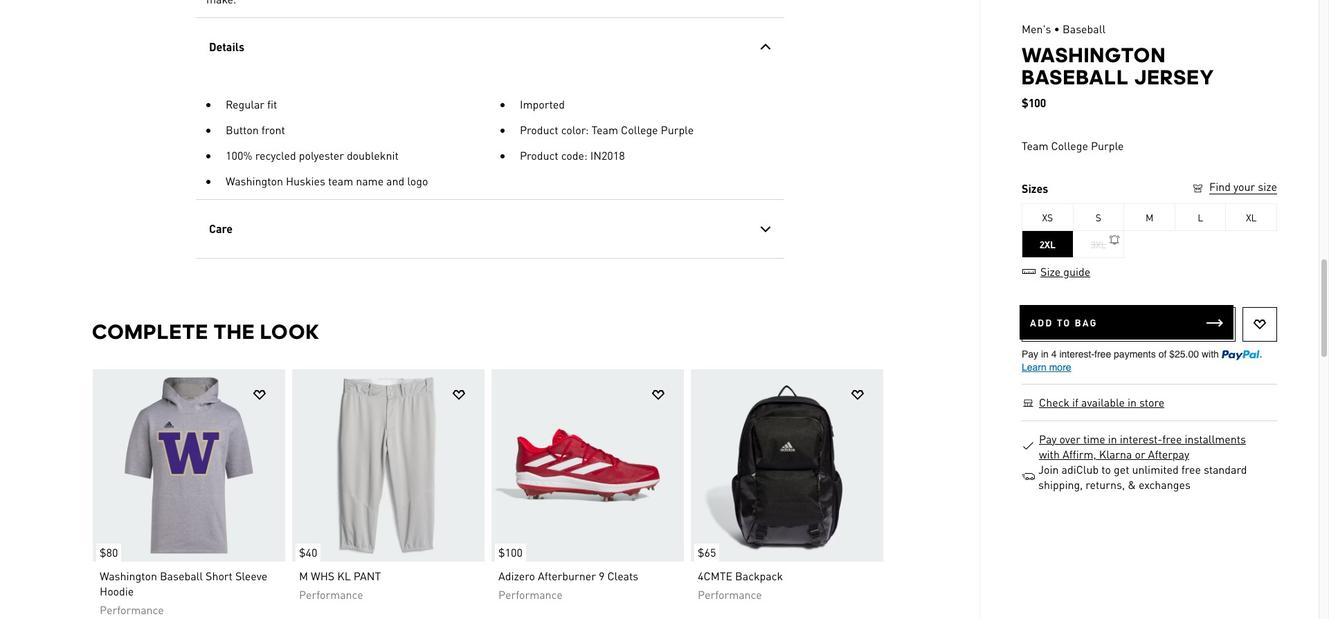 Task type: describe. For each thing, give the bounding box(es) containing it.
kl
[[337, 569, 351, 584]]

or
[[1135, 447, 1146, 462]]

performance inside '4cmte backpack performance'
[[698, 588, 762, 602]]

baseball inside washington baseball short sleeve hoodie performance
[[160, 569, 203, 584]]

get
[[1114, 462, 1130, 477]]

care
[[209, 222, 232, 236]]

0 vertical spatial college
[[621, 123, 658, 137]]

details
[[209, 39, 244, 54]]

short
[[205, 569, 232, 584]]

add to bag
[[1030, 316, 1098, 329]]

1 horizontal spatial college
[[1051, 138, 1088, 153]]

join
[[1039, 462, 1059, 477]]

look
[[260, 320, 320, 344]]

whs
[[311, 569, 334, 584]]

performance inside m whs kl pant performance
[[299, 588, 363, 602]]

2xl button
[[1023, 231, 1074, 258]]

m button
[[1125, 204, 1175, 231]]

s
[[1096, 211, 1101, 224]]

in for interest-
[[1108, 432, 1117, 447]]

with
[[1039, 447, 1060, 462]]

the
[[213, 320, 255, 344]]

afterpay
[[1148, 447, 1190, 462]]

affirm,
[[1063, 447, 1097, 462]]

xs button
[[1023, 204, 1074, 231]]

xl button
[[1226, 204, 1277, 231]]

in2018
[[590, 148, 625, 163]]

pay over time in interest-free installments with affirm, klarna or afterpay
[[1039, 432, 1246, 462]]

adizero afterburner 9 cleats image
[[491, 370, 684, 562]]

add to bag button
[[1020, 305, 1234, 340]]

klarna
[[1099, 447, 1132, 462]]

m whs kl pant image
[[292, 370, 484, 562]]

interest-
[[1120, 432, 1163, 447]]

hoodie
[[99, 584, 134, 599]]

installments
[[1185, 432, 1246, 447]]

adiclub
[[1062, 462, 1099, 477]]

polyester
[[299, 148, 344, 163]]

washington for washington huskies team name and logo
[[225, 174, 283, 188]]

if
[[1072, 395, 1079, 410]]

logo
[[407, 174, 428, 188]]

washington inside men's • baseball washington baseball jersey $100
[[1022, 43, 1166, 67]]

available
[[1082, 395, 1125, 410]]

returns,
[[1086, 478, 1125, 492]]

imported
[[520, 97, 565, 111]]

m for m
[[1146, 211, 1154, 224]]

$80 link
[[92, 370, 285, 562]]

product code: in2018
[[520, 148, 625, 163]]

m whs kl pant performance
[[299, 569, 381, 602]]

3xl
[[1091, 238, 1106, 251]]

performance inside adizero afterburner 9 cleats performance
[[498, 588, 562, 602]]

list containing $80
[[92, 369, 888, 620]]

to
[[1102, 462, 1111, 477]]

adizero
[[498, 569, 535, 584]]

•
[[1054, 21, 1060, 36]]

bag
[[1075, 316, 1098, 329]]

washington huskies team name and logo
[[225, 174, 428, 188]]

find your size button
[[1192, 179, 1277, 197]]

0 vertical spatial team
[[591, 123, 618, 137]]

product color: team college purple
[[520, 123, 693, 137]]

regular
[[225, 97, 264, 111]]

men's • baseball washington baseball jersey $100
[[1022, 21, 1215, 110]]

store
[[1140, 395, 1165, 410]]

arrow right long button
[[853, 447, 888, 482]]

$65 link
[[691, 370, 883, 562]]

button front
[[225, 123, 285, 137]]

afterburner
[[538, 569, 596, 584]]

front
[[261, 123, 285, 137]]

over
[[1060, 432, 1081, 447]]

check if available in store
[[1039, 395, 1165, 410]]

sleeve
[[235, 569, 267, 584]]

free for unlimited
[[1182, 462, 1201, 477]]

button
[[225, 123, 258, 137]]

find your size
[[1210, 179, 1277, 194]]

$100 link
[[491, 370, 684, 562]]

arrow right long image
[[862, 456, 879, 473]]

jersey
[[1135, 65, 1215, 89]]

size
[[1041, 264, 1061, 279]]

details button
[[196, 18, 784, 76]]

add
[[1030, 316, 1053, 329]]

guide
[[1064, 264, 1091, 279]]

check
[[1039, 395, 1070, 410]]



Task type: locate. For each thing, give the bounding box(es) containing it.
performance inside washington baseball short sleeve hoodie performance
[[99, 603, 164, 618]]

$65
[[698, 546, 716, 560]]

free down "afterpay"
[[1182, 462, 1201, 477]]

1 horizontal spatial m
[[1146, 211, 1154, 224]]

product for product code: in2018
[[520, 148, 558, 163]]

recycled
[[255, 148, 296, 163]]

college
[[621, 123, 658, 137], [1051, 138, 1088, 153]]

huskies
[[286, 174, 325, 188]]

find
[[1210, 179, 1231, 194]]

baseball left short
[[160, 569, 203, 584]]

product down imported
[[520, 123, 558, 137]]

in left the store
[[1128, 395, 1137, 410]]

0 horizontal spatial team
[[591, 123, 618, 137]]

1 horizontal spatial washington
[[225, 174, 283, 188]]

1 vertical spatial free
[[1182, 462, 1201, 477]]

complete the look
[[92, 320, 320, 344]]

baseball
[[1063, 21, 1106, 36], [1022, 65, 1129, 89], [160, 569, 203, 584]]

pay
[[1039, 432, 1057, 447]]

2 product from the top
[[520, 148, 558, 163]]

baseball right •
[[1063, 21, 1106, 36]]

washington
[[1022, 43, 1166, 67], [225, 174, 283, 188], [99, 569, 157, 584]]

size guide
[[1041, 264, 1091, 279]]

sizes
[[1022, 181, 1048, 196]]

standard
[[1204, 462, 1247, 477]]

team up sizes
[[1022, 138, 1049, 153]]

exchanges
[[1139, 478, 1191, 492]]

to
[[1057, 316, 1071, 329]]

washington down the 100%
[[225, 174, 283, 188]]

1 vertical spatial team
[[1022, 138, 1049, 153]]

free up "afterpay"
[[1163, 432, 1182, 447]]

xs
[[1042, 211, 1053, 224]]

in inside pay over time in interest-free installments with affirm, klarna or afterpay
[[1108, 432, 1117, 447]]

purple
[[661, 123, 693, 137], [1091, 138, 1124, 153]]

pant
[[353, 569, 381, 584]]

100%
[[225, 148, 252, 163]]

0 horizontal spatial m
[[299, 569, 308, 584]]

1 horizontal spatial purple
[[1091, 138, 1124, 153]]

&
[[1128, 478, 1136, 492]]

0 horizontal spatial $100
[[498, 546, 522, 560]]

m right s 'button' on the right top
[[1146, 211, 1154, 224]]

performance down adizero in the left of the page
[[498, 588, 562, 602]]

0 horizontal spatial college
[[621, 123, 658, 137]]

your
[[1234, 179, 1255, 194]]

1 vertical spatial $100
[[498, 546, 522, 560]]

m
[[1146, 211, 1154, 224], [299, 569, 308, 584]]

baseball down •
[[1022, 65, 1129, 89]]

washington baseball short sleeve hoodie performance
[[99, 569, 267, 618]]

0 vertical spatial purple
[[661, 123, 693, 137]]

cleats
[[607, 569, 638, 584]]

3xl button
[[1074, 231, 1125, 258]]

code:
[[561, 148, 587, 163]]

washington baseball short sleeve hoodie image
[[92, 370, 285, 562]]

shipping,
[[1039, 478, 1083, 492]]

performance down hoodie
[[99, 603, 164, 618]]

$80
[[99, 546, 118, 560]]

color:
[[561, 123, 589, 137]]

free inside join adiclub to get unlimited free standard shipping, returns, & exchanges
[[1182, 462, 1201, 477]]

check if available in store button
[[1039, 395, 1165, 411]]

1 vertical spatial washington
[[225, 174, 283, 188]]

fit
[[267, 97, 277, 111]]

in
[[1128, 395, 1137, 410], [1108, 432, 1117, 447]]

m left whs
[[299, 569, 308, 584]]

l button
[[1175, 204, 1226, 231]]

performance
[[299, 588, 363, 602], [498, 588, 562, 602], [698, 588, 762, 602], [99, 603, 164, 618]]

washington for washington baseball short sleeve hoodie performance
[[99, 569, 157, 584]]

adizero afterburner 9 cleats performance
[[498, 569, 638, 602]]

$100 up team college purple
[[1022, 96, 1046, 110]]

s button
[[1074, 204, 1125, 231]]

1 vertical spatial m
[[299, 569, 308, 584]]

0 horizontal spatial washington
[[99, 569, 157, 584]]

1 product from the top
[[520, 123, 558, 137]]

0 vertical spatial $100
[[1022, 96, 1046, 110]]

regular fit
[[225, 97, 277, 111]]

m inside button
[[1146, 211, 1154, 224]]

performance down whs
[[299, 588, 363, 602]]

list
[[92, 369, 888, 620]]

0 vertical spatial washington
[[1022, 43, 1166, 67]]

washington inside washington baseball short sleeve hoodie performance
[[99, 569, 157, 584]]

2 horizontal spatial washington
[[1022, 43, 1166, 67]]

size
[[1258, 179, 1277, 194]]

$100 inside men's • baseball washington baseball jersey $100
[[1022, 96, 1046, 110]]

4cmte
[[698, 569, 732, 584]]

2 vertical spatial baseball
[[160, 569, 203, 584]]

l
[[1198, 211, 1203, 224]]

$40
[[299, 546, 317, 560]]

in for store
[[1128, 395, 1137, 410]]

team
[[328, 174, 353, 188]]

$40 link
[[292, 370, 484, 562]]

1 vertical spatial college
[[1051, 138, 1088, 153]]

m for m whs kl pant performance
[[299, 569, 308, 584]]

0 horizontal spatial in
[[1108, 432, 1117, 447]]

1 vertical spatial baseball
[[1022, 65, 1129, 89]]

1 vertical spatial product
[[520, 148, 558, 163]]

performance down 4cmte
[[698, 588, 762, 602]]

doubleknit
[[346, 148, 398, 163]]

m inside m whs kl pant performance
[[299, 569, 308, 584]]

time
[[1083, 432, 1106, 447]]

find your size image
[[1192, 182, 1205, 195]]

product left code:
[[520, 148, 558, 163]]

product for product color: team college purple
[[520, 123, 558, 137]]

join adiclub to get unlimited free standard shipping, returns, & exchanges
[[1039, 462, 1247, 492]]

men's
[[1022, 21, 1051, 36]]

name
[[356, 174, 383, 188]]

2 vertical spatial washington
[[99, 569, 157, 584]]

1 vertical spatial in
[[1108, 432, 1117, 447]]

0 horizontal spatial purple
[[661, 123, 693, 137]]

1 horizontal spatial in
[[1128, 395, 1137, 410]]

free for interest-
[[1163, 432, 1182, 447]]

100% recycled polyester doubleknit
[[225, 148, 398, 163]]

team up in2018
[[591, 123, 618, 137]]

0 vertical spatial m
[[1146, 211, 1154, 224]]

0 vertical spatial in
[[1128, 395, 1137, 410]]

1 vertical spatial purple
[[1091, 138, 1124, 153]]

in inside button
[[1128, 395, 1137, 410]]

washington down •
[[1022, 43, 1166, 67]]

and
[[386, 174, 404, 188]]

9
[[599, 569, 604, 584]]

in up klarna
[[1108, 432, 1117, 447]]

0 vertical spatial free
[[1163, 432, 1182, 447]]

1 horizontal spatial team
[[1022, 138, 1049, 153]]

team college purple
[[1022, 138, 1124, 153]]

unlimited
[[1132, 462, 1179, 477]]

size guide link
[[1022, 264, 1091, 279]]

$100 inside list
[[498, 546, 522, 560]]

free
[[1163, 432, 1182, 447], [1182, 462, 1201, 477]]

pay over time in interest-free installments with affirm, klarna or afterpay link
[[1039, 432, 1268, 462]]

4cmte backpack image
[[691, 370, 883, 562]]

backpack
[[735, 569, 783, 584]]

care button
[[196, 200, 784, 258]]

0 vertical spatial product
[[520, 123, 558, 137]]

washington up hoodie
[[99, 569, 157, 584]]

1 horizontal spatial $100
[[1022, 96, 1046, 110]]

free inside pay over time in interest-free installments with affirm, klarna or afterpay
[[1163, 432, 1182, 447]]

$100 up adizero in the left of the page
[[498, 546, 522, 560]]

2xl
[[1040, 238, 1056, 251]]

0 vertical spatial baseball
[[1063, 21, 1106, 36]]



Task type: vqa. For each thing, say whether or not it's contained in the screenshot.
interest-'s in
yes



